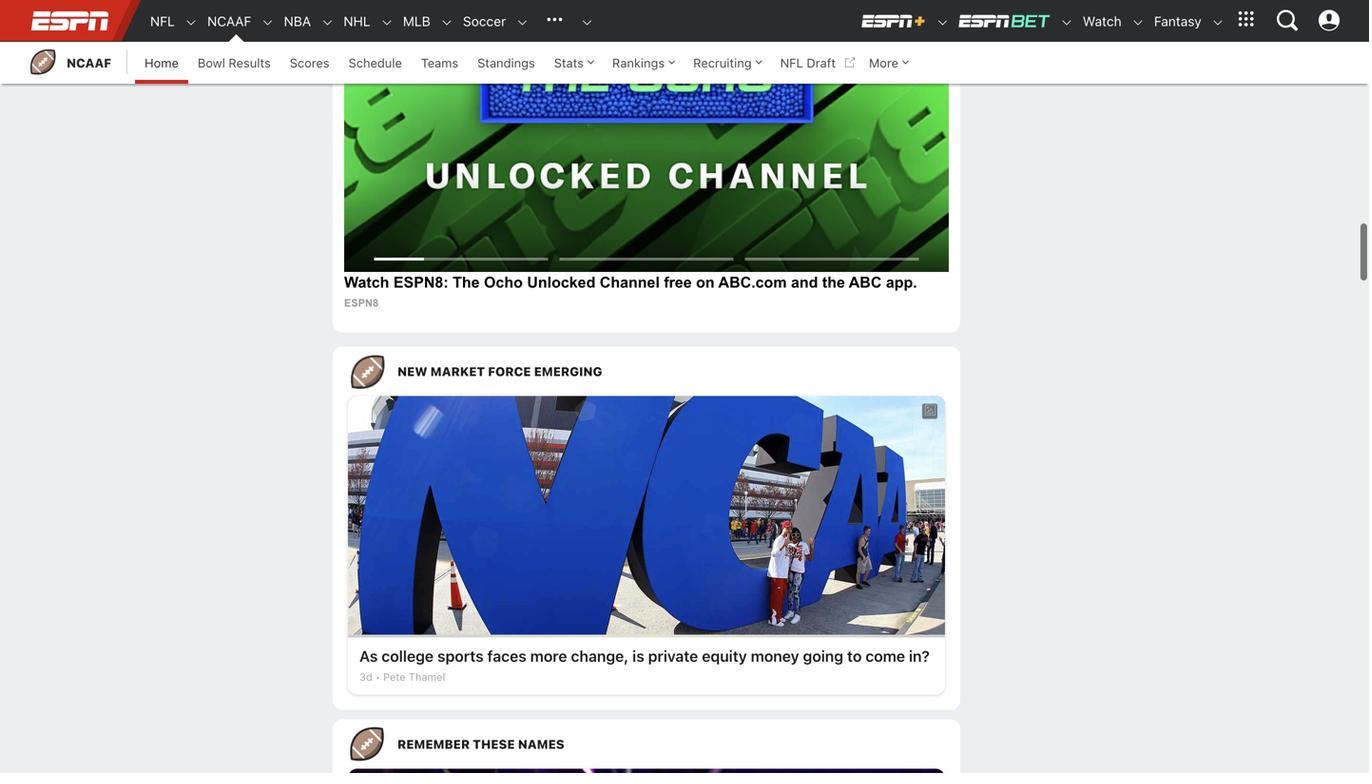 Task type: describe. For each thing, give the bounding box(es) containing it.
nba link
[[274, 1, 311, 42]]

app.
[[886, 274, 917, 291]]

1 horizontal spatial ncaaf link
[[198, 1, 251, 42]]

as
[[359, 647, 378, 665]]

espn8:
[[394, 274, 448, 291]]

mlb
[[403, 13, 430, 29]]

is
[[633, 647, 644, 665]]

results
[[229, 56, 271, 70]]

fantasy
[[1154, 13, 1202, 29]]

nhl
[[344, 13, 370, 29]]

fantasy link
[[1145, 1, 1202, 42]]

schedule
[[349, 56, 402, 70]]

nfl draft link
[[771, 42, 860, 84]]

college
[[382, 647, 434, 665]]

the
[[822, 274, 845, 291]]

standings
[[477, 56, 535, 70]]

names
[[518, 737, 565, 751]]

free
[[664, 274, 692, 291]]

on
[[696, 274, 715, 291]]

bowl results link
[[188, 42, 280, 84]]

teams link
[[412, 42, 468, 84]]

standings link
[[468, 42, 545, 84]]

nfl for nfl draft
[[780, 56, 803, 70]]

schedule link
[[339, 42, 412, 84]]

nfl draft
[[780, 56, 836, 70]]

new
[[397, 364, 428, 378]]

watch for watch
[[1083, 13, 1122, 29]]

abc
[[849, 274, 882, 291]]

soccer link
[[453, 1, 506, 42]]

nba
[[284, 13, 311, 29]]

the
[[453, 274, 480, 291]]

stats link
[[545, 42, 603, 84]]

recruiting
[[693, 56, 752, 70]]

ncaaf image
[[29, 48, 57, 76]]

going
[[803, 647, 844, 665]]

nhl link
[[334, 1, 370, 42]]

in?
[[909, 647, 930, 665]]

1 horizontal spatial ncaaf
[[207, 13, 251, 29]]

equity
[[702, 647, 747, 665]]

as college sports faces more change, is private equity money going to come in?
[[359, 647, 930, 665]]

scores
[[290, 56, 329, 70]]

stats
[[554, 56, 584, 70]]

thamel
[[409, 671, 445, 683]]



Task type: vqa. For each thing, say whether or not it's contained in the screenshot.
left WATCH
yes



Task type: locate. For each thing, give the bounding box(es) containing it.
ncaaf link up the bowl results
[[198, 1, 251, 42]]

0 horizontal spatial ncaaf
[[67, 56, 111, 70]]

pete thamel
[[383, 671, 445, 683]]

money
[[751, 647, 799, 665]]

watch espn8: the ocho unlocked channel free on abc.com and the abc app. espn8
[[344, 274, 917, 309]]

ncaaf link
[[198, 1, 251, 42], [29, 42, 111, 84]]

unlocked
[[527, 274, 596, 291]]

come
[[866, 647, 905, 665]]

more link
[[860, 42, 918, 84]]

to
[[847, 647, 862, 665]]

draft
[[807, 56, 836, 70]]

home
[[145, 56, 179, 70]]

nfl left draft at the top right
[[780, 56, 803, 70]]

abc.com
[[718, 274, 787, 291]]

1 vertical spatial nfl
[[780, 56, 803, 70]]

watch for watch espn8: the ocho unlocked channel free on abc.com and the abc app. espn8
[[344, 274, 389, 291]]

faces
[[487, 647, 527, 665]]

ocho
[[484, 274, 523, 291]]

private
[[648, 647, 698, 665]]

more
[[530, 647, 567, 665]]

watch inside the "watch espn8: the ocho unlocked channel free on abc.com and the abc app. espn8"
[[344, 274, 389, 291]]

1 horizontal spatial watch
[[1083, 13, 1122, 29]]

these
[[473, 737, 515, 751]]

1 vertical spatial watch
[[344, 274, 389, 291]]

0 horizontal spatial nfl
[[150, 13, 175, 29]]

remember these names
[[397, 737, 565, 751]]

and
[[791, 274, 818, 291]]

nfl link
[[141, 1, 175, 42]]

espn8
[[344, 297, 379, 309]]

0 horizontal spatial watch
[[344, 274, 389, 291]]

watch left fantasy link
[[1083, 13, 1122, 29]]

1 vertical spatial ncaaf
[[67, 56, 111, 70]]

nfl for nfl
[[150, 13, 175, 29]]

bowl results
[[198, 56, 271, 70]]

rankings link
[[603, 42, 684, 84]]

remember
[[397, 737, 470, 751]]

watch
[[1083, 13, 1122, 29], [344, 274, 389, 291]]

nfl up home link
[[150, 13, 175, 29]]

0 vertical spatial ncaaf
[[207, 13, 251, 29]]

channel
[[600, 274, 660, 291]]

rankings
[[612, 56, 665, 70]]

ncaaf up bowl results link
[[207, 13, 251, 29]]

0 horizontal spatial ncaaf link
[[29, 42, 111, 84]]

more
[[869, 56, 899, 70]]

scores link
[[280, 42, 339, 84]]

sports
[[437, 647, 484, 665]]

emerging
[[534, 364, 602, 378]]

ncaaf
[[207, 13, 251, 29], [67, 56, 111, 70]]

bowl
[[198, 56, 225, 70]]

1 horizontal spatial nfl
[[780, 56, 803, 70]]

recruiting link
[[684, 42, 771, 84]]

ncaaf right ncaaf image
[[67, 56, 111, 70]]

watch link
[[1073, 1, 1122, 42]]

market
[[430, 364, 485, 378]]

ncaaf link left home link
[[29, 42, 111, 84]]

0 vertical spatial watch
[[1083, 13, 1122, 29]]

change,
[[571, 647, 629, 665]]

home link
[[135, 42, 188, 84]]

3d
[[359, 671, 373, 683]]

force
[[488, 364, 531, 378]]

watch up espn8
[[344, 274, 389, 291]]

soccer
[[463, 13, 506, 29]]

new market force emerging
[[397, 364, 602, 378]]

pete
[[383, 671, 406, 683]]

nfl
[[150, 13, 175, 29], [780, 56, 803, 70]]

teams
[[421, 56, 458, 70]]

mlb link
[[393, 1, 430, 42]]

0 vertical spatial nfl
[[150, 13, 175, 29]]



